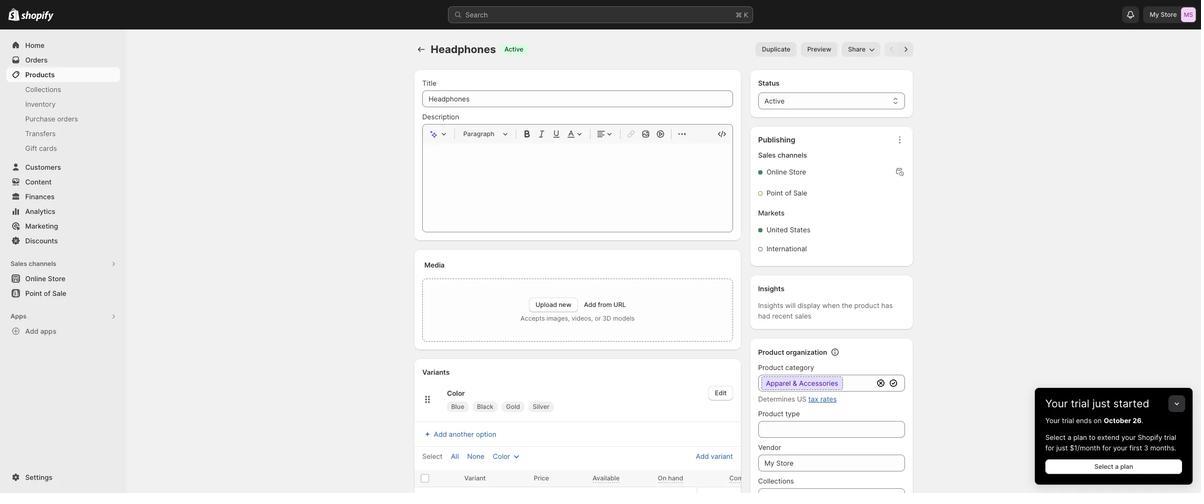 Task type: vqa. For each thing, say whether or not it's contained in the screenshot.
1 day left in your trial's 1
no



Task type: locate. For each thing, give the bounding box(es) containing it.
1 vertical spatial select
[[422, 452, 443, 461]]

for
[[1046, 444, 1055, 452], [1103, 444, 1112, 452]]

plan for select a plan
[[1121, 463, 1134, 471]]

online store up point of sale button
[[25, 275, 65, 283]]

1 horizontal spatial point
[[767, 189, 783, 197]]

1 vertical spatial of
[[44, 289, 50, 298]]

product
[[855, 301, 880, 310]]

ends
[[1076, 417, 1092, 425]]

color up blue
[[447, 389, 465, 398]]

Product type text field
[[758, 421, 905, 438]]

insights for insights will display when the product has had recent sales
[[758, 301, 784, 310]]

store inside online store link
[[48, 275, 65, 283]]

0 vertical spatial insights
[[758, 285, 785, 293]]

add
[[584, 301, 596, 309], [25, 327, 39, 336], [434, 430, 447, 439], [696, 452, 709, 461]]

apps
[[40, 327, 56, 336]]

1 horizontal spatial color
[[493, 452, 510, 461]]

active
[[505, 45, 524, 53], [765, 97, 785, 105]]

display
[[798, 301, 821, 310]]

1 your from the top
[[1046, 398, 1068, 410]]

my
[[1150, 11, 1159, 18]]

option
[[476, 430, 496, 439]]

plan inside select a plan to extend your shopify trial for just $1/month for your first 3 months.
[[1074, 433, 1087, 442]]

active right headphones
[[505, 45, 524, 53]]

products
[[25, 70, 55, 79]]

product up product category
[[758, 348, 785, 357]]

your up first
[[1122, 433, 1136, 442]]

2 vertical spatial product
[[758, 410, 784, 418]]

your trial just started button
[[1035, 388, 1193, 410]]

has
[[882, 301, 893, 310]]

of down online store button
[[44, 289, 50, 298]]

select for select a plan to extend your shopify trial for just $1/month for your first 3 months.
[[1046, 433, 1066, 442]]

apps
[[11, 312, 26, 320]]

of up united states
[[785, 189, 792, 197]]

1 vertical spatial plan
[[1121, 463, 1134, 471]]

trial left ends
[[1062, 417, 1074, 425]]

your left ends
[[1046, 417, 1060, 425]]

tax
[[809, 395, 819, 403]]

images,
[[547, 315, 570, 322]]

0 vertical spatial your
[[1046, 398, 1068, 410]]

0 horizontal spatial online store
[[25, 275, 65, 283]]

1 vertical spatial channels
[[29, 260, 56, 268]]

point of sale
[[767, 189, 808, 197], [25, 289, 66, 298]]

1 horizontal spatial online
[[767, 168, 787, 176]]

a inside select a plan to extend your shopify trial for just $1/month for your first 3 months.
[[1068, 433, 1072, 442]]

0 horizontal spatial sales channels
[[11, 260, 56, 268]]

1 vertical spatial active
[[765, 97, 785, 105]]

trial
[[1071, 398, 1090, 410], [1062, 417, 1074, 425], [1165, 433, 1177, 442]]

2 horizontal spatial select
[[1095, 463, 1114, 471]]

insights inside insights will display when the product has had recent sales
[[758, 301, 784, 310]]

collections up inventory
[[25, 85, 61, 94]]

0 horizontal spatial active
[[505, 45, 524, 53]]

0 vertical spatial your
[[1122, 433, 1136, 442]]

1 vertical spatial online store
[[25, 275, 65, 283]]

1 vertical spatial color
[[493, 452, 510, 461]]

0 vertical spatial active
[[505, 45, 524, 53]]

0 horizontal spatial plan
[[1074, 433, 1087, 442]]

0 vertical spatial point of sale
[[767, 189, 808, 197]]

0 horizontal spatial online
[[25, 275, 46, 283]]

online up "point of sale" link
[[25, 275, 46, 283]]

your inside dropdown button
[[1046, 398, 1068, 410]]

0 horizontal spatial of
[[44, 289, 50, 298]]

0 vertical spatial online
[[767, 168, 787, 176]]

color inside dropdown button
[[493, 452, 510, 461]]

1 horizontal spatial sales channels
[[758, 151, 807, 159]]

active down status at right top
[[765, 97, 785, 105]]

1 vertical spatial point
[[25, 289, 42, 298]]

plan up $1/month
[[1074, 433, 1087, 442]]

3 product from the top
[[758, 410, 784, 418]]

your left first
[[1114, 444, 1128, 452]]

collections down vendor
[[758, 477, 794, 486]]

Product category text field
[[758, 375, 874, 392]]

started
[[1114, 398, 1150, 410]]

2 your from the top
[[1046, 417, 1060, 425]]

0 vertical spatial plan
[[1074, 433, 1087, 442]]

edit
[[715, 389, 727, 397]]

customers link
[[6, 160, 120, 175]]

3
[[1144, 444, 1149, 452]]

select inside select a plan to extend your shopify trial for just $1/month for your first 3 months.
[[1046, 433, 1066, 442]]

product for product category
[[758, 364, 784, 372]]

extend
[[1098, 433, 1120, 442]]

1 horizontal spatial sales
[[758, 151, 776, 159]]

will
[[786, 301, 796, 310]]

1 vertical spatial insights
[[758, 301, 784, 310]]

select left all button on the bottom of the page
[[422, 452, 443, 461]]

previous image
[[887, 44, 897, 55]]

0 vertical spatial product
[[758, 348, 785, 357]]

point of sale down online store button
[[25, 289, 66, 298]]

3d
[[603, 315, 611, 322]]

product down "determines"
[[758, 410, 784, 418]]

determines
[[758, 395, 795, 403]]

sales channels inside button
[[11, 260, 56, 268]]

2 insights from the top
[[758, 301, 784, 310]]

sale up states
[[794, 189, 808, 197]]

store up "point of sale" link
[[48, 275, 65, 283]]

1 vertical spatial online
[[25, 275, 46, 283]]

channels inside button
[[29, 260, 56, 268]]

trial up months.
[[1165, 433, 1177, 442]]

add inside add variant button
[[696, 452, 709, 461]]

finances
[[25, 193, 55, 201]]

1 horizontal spatial select
[[1046, 433, 1066, 442]]

1 vertical spatial sales
[[11, 260, 27, 268]]

0 vertical spatial select
[[1046, 433, 1066, 442]]

1 horizontal spatial just
[[1093, 398, 1111, 410]]

store right my
[[1161, 11, 1177, 18]]

$1/month
[[1070, 444, 1101, 452]]

0 vertical spatial color
[[447, 389, 465, 398]]

marketing link
[[6, 219, 120, 234]]

add left apps
[[25, 327, 39, 336]]

sales inside button
[[11, 260, 27, 268]]

1 vertical spatial trial
[[1062, 417, 1074, 425]]

0 vertical spatial store
[[1161, 11, 1177, 18]]

my store image
[[1182, 7, 1196, 22]]

online store down publishing
[[767, 168, 806, 176]]

sales
[[795, 312, 812, 320]]

new
[[559, 301, 572, 309]]

1 horizontal spatial channels
[[778, 151, 807, 159]]

add inside 'add another option' button
[[434, 430, 447, 439]]

add inside add apps button
[[25, 327, 39, 336]]

color right none button
[[493, 452, 510, 461]]

product for product type
[[758, 410, 784, 418]]

plan for select a plan to extend your shopify trial for just $1/month for your first 3 months.
[[1074, 433, 1087, 442]]

add left variant
[[696, 452, 709, 461]]

product for product organization
[[758, 348, 785, 357]]

a
[[1068, 433, 1072, 442], [1115, 463, 1119, 471]]

0 vertical spatial just
[[1093, 398, 1111, 410]]

point up 'markets' at the top right
[[767, 189, 783, 197]]

1 vertical spatial product
[[758, 364, 784, 372]]

0 vertical spatial collections
[[25, 85, 61, 94]]

variants
[[422, 368, 450, 377]]

0 horizontal spatial store
[[48, 275, 65, 283]]

0 horizontal spatial sales
[[11, 260, 27, 268]]

just inside select a plan to extend your shopify trial for just $1/month for your first 3 months.
[[1057, 444, 1068, 452]]

or
[[595, 315, 601, 322]]

select down select a plan to extend your shopify trial for just $1/month for your first 3 months.
[[1095, 463, 1114, 471]]

shopify image
[[8, 8, 20, 21]]

1 vertical spatial store
[[789, 168, 806, 176]]

add variant
[[696, 452, 733, 461]]

1 horizontal spatial plan
[[1121, 463, 1134, 471]]

0 vertical spatial a
[[1068, 433, 1072, 442]]

your trial ends on october 26 .
[[1046, 417, 1144, 425]]

add left from
[[584, 301, 596, 309]]

1 vertical spatial just
[[1057, 444, 1068, 452]]

1 horizontal spatial point of sale
[[767, 189, 808, 197]]

1 horizontal spatial a
[[1115, 463, 1119, 471]]

trial for ends
[[1062, 417, 1074, 425]]

0 vertical spatial online store
[[767, 168, 806, 176]]

discounts
[[25, 237, 58, 245]]

active for status
[[765, 97, 785, 105]]

upload new
[[536, 301, 572, 309]]

select a plan to extend your shopify trial for just $1/month for your first 3 months.
[[1046, 433, 1177, 452]]

sale
[[794, 189, 808, 197], [52, 289, 66, 298]]

plan down first
[[1121, 463, 1134, 471]]

0 horizontal spatial channels
[[29, 260, 56, 268]]

1 horizontal spatial active
[[765, 97, 785, 105]]

on
[[658, 475, 667, 482]]

store
[[1161, 11, 1177, 18], [789, 168, 806, 176], [48, 275, 65, 283]]

1 vertical spatial sale
[[52, 289, 66, 298]]

transfers
[[25, 129, 56, 138]]

0 vertical spatial point
[[767, 189, 783, 197]]

plan inside select a plan link
[[1121, 463, 1134, 471]]

sale down online store link
[[52, 289, 66, 298]]

0 vertical spatial trial
[[1071, 398, 1090, 410]]

product
[[758, 348, 785, 357], [758, 364, 784, 372], [758, 410, 784, 418]]

videos,
[[572, 315, 593, 322]]

store down publishing
[[789, 168, 806, 176]]

0 horizontal spatial for
[[1046, 444, 1055, 452]]

2 product from the top
[[758, 364, 784, 372]]

1 insights from the top
[[758, 285, 785, 293]]

1 product from the top
[[758, 348, 785, 357]]

point of sale inside button
[[25, 289, 66, 298]]

a up $1/month
[[1068, 433, 1072, 442]]

your up your trial ends on october 26 .
[[1046, 398, 1068, 410]]

point
[[767, 189, 783, 197], [25, 289, 42, 298]]

channels down publishing
[[778, 151, 807, 159]]

2 vertical spatial store
[[48, 275, 65, 283]]

0 horizontal spatial sale
[[52, 289, 66, 298]]

1 vertical spatial a
[[1115, 463, 1119, 471]]

a down select a plan to extend your shopify trial for just $1/month for your first 3 months.
[[1115, 463, 1119, 471]]

0 vertical spatial of
[[785, 189, 792, 197]]

orders link
[[6, 53, 120, 67]]

2 vertical spatial trial
[[1165, 433, 1177, 442]]

product down product organization
[[758, 364, 784, 372]]

1 horizontal spatial for
[[1103, 444, 1112, 452]]

point up apps
[[25, 289, 42, 298]]

Vendor text field
[[758, 455, 905, 472]]

sales down "discounts" at the left top
[[11, 260, 27, 268]]

1 vertical spatial your
[[1114, 444, 1128, 452]]

analytics link
[[6, 204, 120, 219]]

your
[[1046, 398, 1068, 410], [1046, 417, 1060, 425]]

url
[[614, 301, 626, 309]]

0 horizontal spatial select
[[422, 452, 443, 461]]

0 horizontal spatial point
[[25, 289, 42, 298]]

0 horizontal spatial point of sale
[[25, 289, 66, 298]]

1 vertical spatial point of sale
[[25, 289, 66, 298]]

product type
[[758, 410, 800, 418]]

shopify image
[[21, 11, 54, 21]]

sales channels down "discounts" at the left top
[[11, 260, 56, 268]]

silver
[[533, 403, 550, 411]]

international
[[767, 245, 807, 253]]

a for select a plan
[[1115, 463, 1119, 471]]

orders
[[25, 56, 48, 64]]

sales channels down publishing
[[758, 151, 807, 159]]

trial inside your trial just started dropdown button
[[1071, 398, 1090, 410]]

1 horizontal spatial of
[[785, 189, 792, 197]]

purchase orders
[[25, 115, 78, 123]]

for left $1/month
[[1046, 444, 1055, 452]]

sales channels
[[758, 151, 807, 159], [11, 260, 56, 268]]

markets
[[758, 209, 785, 217]]

0 horizontal spatial just
[[1057, 444, 1068, 452]]

1 vertical spatial collections
[[758, 477, 794, 486]]

add for add apps
[[25, 327, 39, 336]]

point of sale link
[[6, 286, 120, 301]]

0 vertical spatial sale
[[794, 189, 808, 197]]

1 vertical spatial sales channels
[[11, 260, 56, 268]]

home
[[25, 41, 45, 49]]

2 vertical spatial select
[[1095, 463, 1114, 471]]

insights
[[758, 285, 785, 293], [758, 301, 784, 310]]

of inside button
[[44, 289, 50, 298]]

select for select a plan
[[1095, 463, 1114, 471]]

gift cards link
[[6, 141, 120, 156]]

just left $1/month
[[1057, 444, 1068, 452]]

trial up ends
[[1071, 398, 1090, 410]]

from
[[598, 301, 612, 309]]

just up on
[[1093, 398, 1111, 410]]

a for select a plan to extend your shopify trial for just $1/month for your first 3 months.
[[1068, 433, 1072, 442]]

0 vertical spatial channels
[[778, 151, 807, 159]]

online down publishing
[[767, 168, 787, 176]]

orders
[[57, 115, 78, 123]]

add left another
[[434, 430, 447, 439]]

paragraph
[[463, 130, 495, 138]]

channels
[[778, 151, 807, 159], [29, 260, 56, 268]]

sales down publishing
[[758, 151, 776, 159]]

select left to
[[1046, 433, 1066, 442]]

none button
[[461, 449, 491, 464]]

for down extend
[[1103, 444, 1112, 452]]

select
[[1046, 433, 1066, 442], [422, 452, 443, 461], [1095, 463, 1114, 471]]

active for headphones
[[505, 45, 524, 53]]

point of sale up 'markets' at the top right
[[767, 189, 808, 197]]

channels down "discounts" at the left top
[[29, 260, 56, 268]]

discounts link
[[6, 234, 120, 248]]

1 vertical spatial your
[[1046, 417, 1060, 425]]

0 horizontal spatial a
[[1068, 433, 1072, 442]]

sales channels button
[[6, 257, 120, 271]]

trial for just
[[1071, 398, 1090, 410]]

recent
[[772, 312, 793, 320]]

1 horizontal spatial sale
[[794, 189, 808, 197]]

duplicate
[[762, 45, 791, 53]]



Task type: describe. For each thing, give the bounding box(es) containing it.
add another option
[[434, 430, 496, 439]]

months.
[[1151, 444, 1177, 452]]

apps button
[[6, 309, 120, 324]]

all button
[[445, 449, 465, 464]]

category
[[786, 364, 815, 372]]

edit button
[[709, 386, 733, 401]]

content link
[[6, 175, 120, 189]]

add for add another option
[[434, 430, 447, 439]]

tax rates link
[[809, 395, 837, 403]]

had
[[758, 312, 771, 320]]

your for your trial ends on october 26 .
[[1046, 417, 1060, 425]]

0 horizontal spatial collections
[[25, 85, 61, 94]]

description
[[422, 113, 459, 121]]

online store button
[[0, 271, 126, 286]]

add from url
[[584, 301, 626, 309]]

price
[[534, 475, 549, 482]]

26
[[1133, 417, 1142, 425]]

online store inside button
[[25, 275, 65, 283]]

rates
[[821, 395, 837, 403]]

us
[[797, 395, 807, 403]]

product category
[[758, 364, 815, 372]]

1 for from the left
[[1046, 444, 1055, 452]]

on hand
[[658, 475, 683, 482]]

sale inside "point of sale" link
[[52, 289, 66, 298]]

product organization
[[758, 348, 828, 357]]

preview button
[[801, 42, 838, 57]]

add for add from url
[[584, 301, 596, 309]]

add variant button
[[690, 448, 739, 466]]

share button
[[842, 42, 881, 57]]

accepts
[[521, 315, 545, 322]]

gold
[[506, 403, 520, 411]]

settings link
[[6, 470, 120, 485]]

add for add variant
[[696, 452, 709, 461]]

share
[[848, 45, 866, 53]]

united states
[[767, 226, 811, 234]]

⌘
[[736, 11, 742, 19]]

select a plan
[[1095, 463, 1134, 471]]

committed
[[730, 475, 763, 482]]

organization
[[786, 348, 828, 357]]

gift cards
[[25, 144, 57, 153]]

0 vertical spatial sales
[[758, 151, 776, 159]]

purchase
[[25, 115, 55, 123]]

the
[[842, 301, 853, 310]]

october
[[1104, 417, 1132, 425]]

1 horizontal spatial collections
[[758, 477, 794, 486]]

status
[[758, 79, 780, 87]]

accepts images, videos, or 3d models
[[521, 315, 635, 322]]

preview
[[808, 45, 832, 53]]

.
[[1142, 417, 1144, 425]]

inventory link
[[6, 97, 120, 112]]

trial inside select a plan to extend your shopify trial for just $1/month for your first 3 months.
[[1165, 433, 1177, 442]]

Collections text field
[[758, 489, 905, 493]]

collections link
[[6, 82, 120, 97]]

2 horizontal spatial store
[[1161, 11, 1177, 18]]

point inside button
[[25, 289, 42, 298]]

upload
[[536, 301, 557, 309]]

⌘ k
[[736, 11, 749, 19]]

publishing
[[758, 135, 796, 144]]

title
[[422, 79, 437, 87]]

your for your trial just started
[[1046, 398, 1068, 410]]

insights will display when the product has had recent sales
[[758, 301, 893, 320]]

vendor
[[758, 443, 782, 452]]

variant
[[465, 475, 486, 482]]

settings
[[25, 473, 52, 482]]

home link
[[6, 38, 120, 53]]

customers
[[25, 163, 61, 171]]

Title text field
[[422, 90, 733, 107]]

inventory
[[25, 100, 56, 108]]

states
[[790, 226, 811, 234]]

your trial just started element
[[1035, 416, 1193, 485]]

when
[[823, 301, 840, 310]]

hand
[[668, 475, 683, 482]]

online inside button
[[25, 275, 46, 283]]

duplicate button
[[756, 42, 797, 57]]

just inside dropdown button
[[1093, 398, 1111, 410]]

add apps
[[25, 327, 56, 336]]

content
[[25, 178, 52, 186]]

1 horizontal spatial store
[[789, 168, 806, 176]]

purchase orders link
[[6, 112, 120, 126]]

color button
[[487, 449, 528, 464]]

gift
[[25, 144, 37, 153]]

paragraph button
[[459, 128, 512, 140]]

your trial just started
[[1046, 398, 1150, 410]]

select for select
[[422, 452, 443, 461]]

available
[[593, 475, 620, 482]]

insights for insights
[[758, 285, 785, 293]]

add another option button
[[416, 427, 503, 442]]

cards
[[39, 144, 57, 153]]

2 for from the left
[[1103, 444, 1112, 452]]

analytics
[[25, 207, 55, 216]]

finances link
[[6, 189, 120, 204]]

0 vertical spatial sales channels
[[758, 151, 807, 159]]

0 horizontal spatial color
[[447, 389, 465, 398]]

determines us tax rates
[[758, 395, 837, 403]]

1 horizontal spatial online store
[[767, 168, 806, 176]]

to
[[1089, 433, 1096, 442]]

upload new button
[[529, 298, 578, 312]]

marketing
[[25, 222, 58, 230]]

products link
[[6, 67, 120, 82]]



